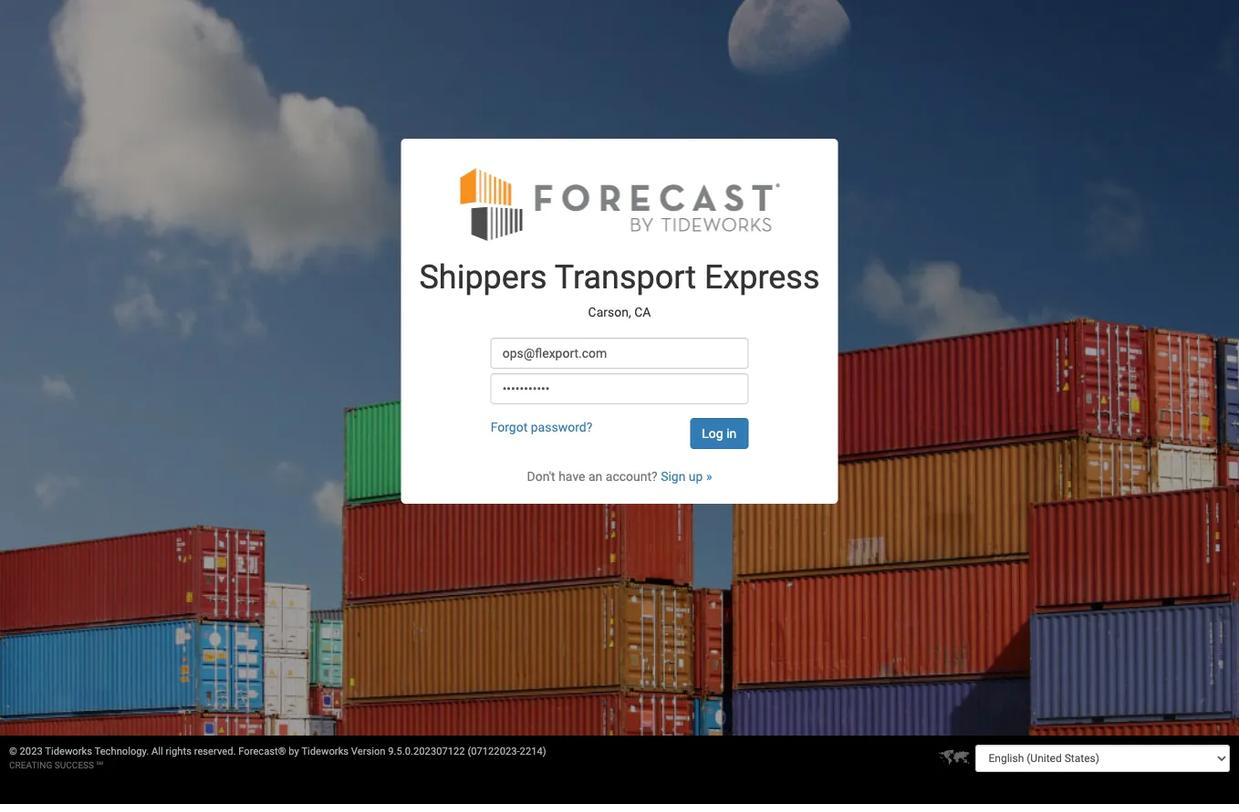 Task type: vqa. For each thing, say whether or not it's contained in the screenshot.
numbers
no



Task type: locate. For each thing, give the bounding box(es) containing it.
forecast®
[[238, 746, 286, 758]]

by
[[289, 746, 299, 758]]

1 tideworks from the left
[[45, 746, 92, 758]]

1 horizontal spatial tideworks
[[302, 746, 349, 758]]

in
[[727, 427, 737, 441]]

reserved.
[[194, 746, 236, 758]]

tideworks right by
[[302, 746, 349, 758]]

technology.
[[95, 746, 149, 758]]

sign up » link
[[661, 470, 712, 484]]

2 tideworks from the left
[[302, 746, 349, 758]]

tideworks
[[45, 746, 92, 758], [302, 746, 349, 758]]

forecast® by tideworks image
[[460, 166, 780, 242]]

(07122023-
[[468, 746, 520, 758]]

tideworks up success
[[45, 746, 92, 758]]

Password password field
[[491, 374, 749, 405]]

up
[[689, 470, 703, 484]]

success
[[55, 760, 94, 770]]

Email or username text field
[[491, 338, 749, 369]]

9.5.0.202307122
[[388, 746, 465, 758]]

0 horizontal spatial tideworks
[[45, 746, 92, 758]]

shippers transport express carson, ca
[[419, 259, 820, 319]]

log in button
[[690, 418, 749, 449]]

transport
[[555, 259, 697, 297]]

don't have an account? sign up »
[[527, 470, 712, 484]]

version
[[351, 746, 386, 758]]

forgot password? log in
[[491, 420, 737, 441]]



Task type: describe. For each thing, give the bounding box(es) containing it.
don't
[[527, 470, 556, 484]]

log
[[702, 427, 724, 441]]

an
[[589, 470, 603, 484]]

password?
[[531, 420, 593, 435]]

all
[[152, 746, 163, 758]]

forgot password? link
[[491, 420, 593, 435]]

2214)
[[520, 746, 546, 758]]

℠
[[96, 760, 103, 770]]

account?
[[606, 470, 658, 484]]

shippers
[[419, 259, 547, 297]]

rights
[[166, 746, 192, 758]]

©
[[9, 746, 17, 758]]

have
[[559, 470, 586, 484]]

forgot
[[491, 420, 528, 435]]

© 2023 tideworks technology. all rights reserved. forecast® by tideworks version 9.5.0.202307122 (07122023-2214) creating success ℠
[[9, 746, 546, 770]]

»
[[706, 470, 712, 484]]

2023
[[20, 746, 43, 758]]

express
[[705, 259, 820, 297]]

sign
[[661, 470, 686, 484]]

carson,
[[588, 305, 631, 319]]

ca
[[635, 305, 651, 319]]

creating
[[9, 760, 52, 770]]



